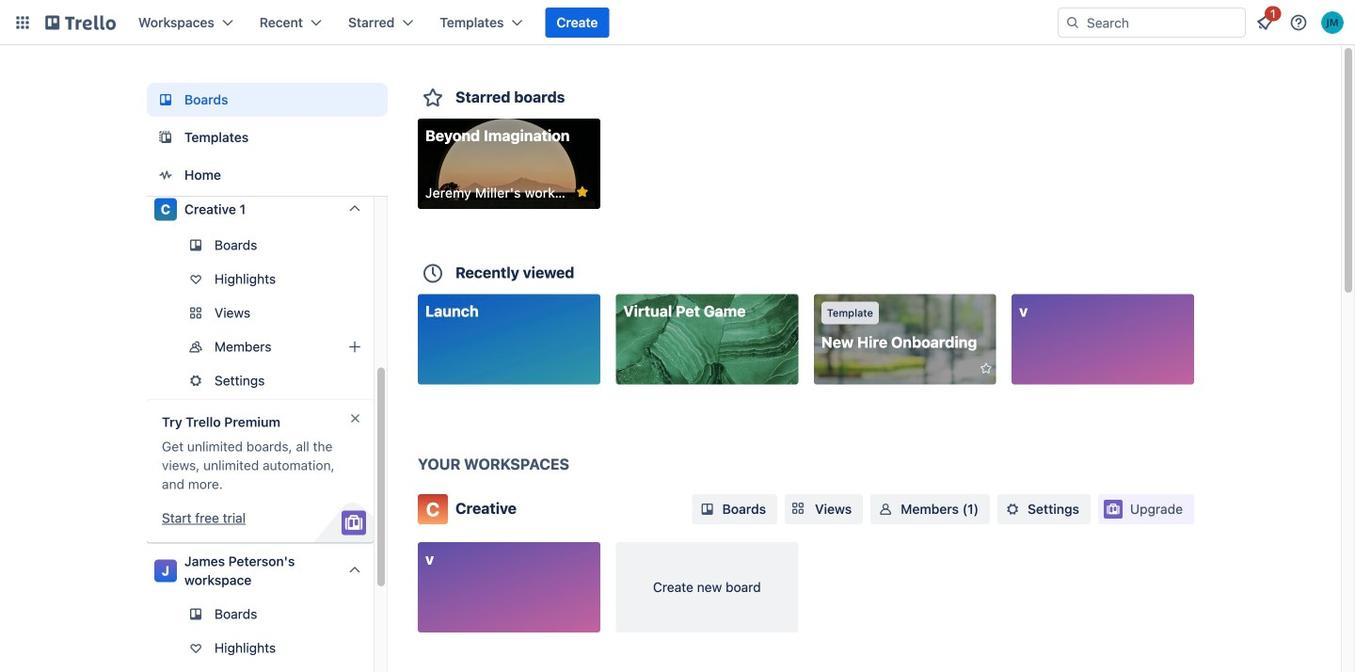 Task type: describe. For each thing, give the bounding box(es) containing it.
add image
[[344, 336, 366, 358]]

primary element
[[0, 0, 1356, 45]]

search image
[[1066, 15, 1081, 30]]

2 sm image from the left
[[1004, 500, 1022, 519]]

Search field
[[1081, 9, 1245, 36]]

1 notification image
[[1254, 11, 1276, 34]]

1 sm image from the left
[[877, 500, 895, 519]]

click to star this board. it will be added to your starred list. image
[[970, 360, 987, 377]]

sm image
[[698, 500, 717, 519]]

back to home image
[[45, 8, 116, 38]]

open information menu image
[[1290, 13, 1308, 32]]

forward image
[[370, 369, 393, 392]]

home image
[[154, 164, 177, 186]]



Task type: vqa. For each thing, say whether or not it's contained in the screenshot.
sm icon to the right
yes



Task type: locate. For each thing, give the bounding box(es) containing it.
template board image
[[154, 126, 177, 149]]

1 horizontal spatial sm image
[[1004, 500, 1022, 519]]

board image
[[154, 88, 177, 111]]

0 horizontal spatial sm image
[[877, 500, 895, 519]]

2 forward image from the top
[[370, 336, 393, 358]]

0 vertical spatial forward image
[[370, 302, 393, 324]]

sm image
[[877, 500, 895, 519], [1004, 500, 1022, 519]]

1 forward image from the top
[[370, 302, 393, 324]]

1 vertical spatial forward image
[[370, 336, 393, 358]]

forward image right add image
[[370, 336, 393, 358]]

jeremy miller (jeremymiller198) image
[[1322, 11, 1344, 34]]

forward image up forward icon
[[370, 302, 393, 324]]

forward image
[[370, 302, 393, 324], [370, 336, 393, 358]]



